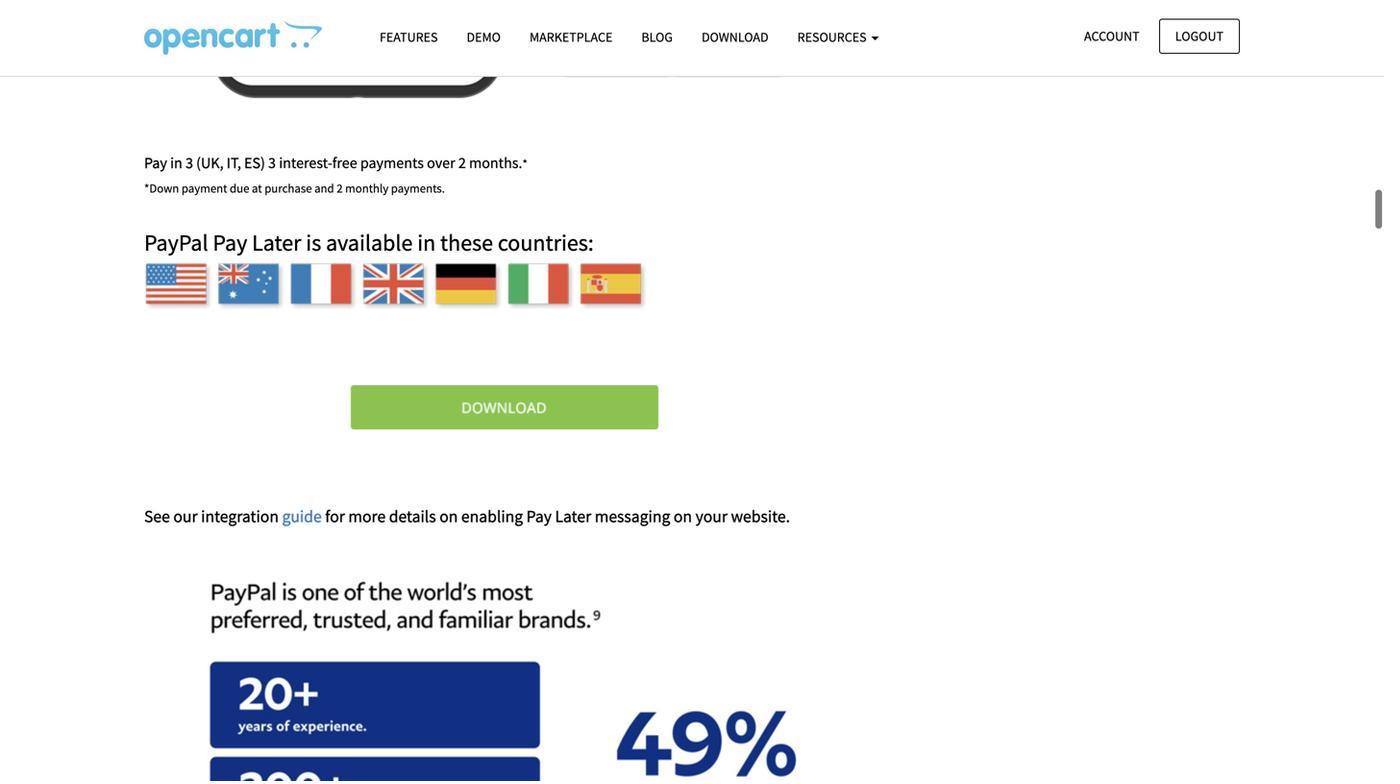 Task type: locate. For each thing, give the bounding box(es) containing it.
available
[[326, 228, 413, 257]]

1 horizontal spatial in
[[417, 228, 436, 257]]

1 horizontal spatial 3
[[268, 153, 276, 172]]

in
[[170, 153, 182, 172], [417, 228, 436, 257]]

later left messaging
[[555, 506, 591, 527]]

on
[[439, 506, 458, 527], [674, 506, 692, 527]]

1 vertical spatial later
[[555, 506, 591, 527]]

pay up *down
[[144, 153, 167, 172]]

pay
[[144, 153, 167, 172], [213, 228, 247, 257], [526, 506, 552, 527]]

marketplace
[[530, 28, 613, 46]]

interest-
[[279, 153, 332, 172]]

*
[[522, 156, 528, 171]]

2
[[458, 153, 466, 172], [337, 181, 343, 196]]

0 horizontal spatial later
[[252, 228, 301, 257]]

monthly
[[345, 181, 389, 196]]

2 right and
[[337, 181, 343, 196]]

1 horizontal spatial later
[[555, 506, 591, 527]]

on right details
[[439, 506, 458, 527]]

3 right es)
[[268, 153, 276, 172]]

pay inside pay in 3 (uk, it, es) 3 interest-free payments over 2 months. * *down payment due at purchase and 2 monthly payments.
[[144, 153, 167, 172]]

0 horizontal spatial on
[[439, 506, 458, 527]]

later
[[252, 228, 301, 257], [555, 506, 591, 527]]

1 vertical spatial 2
[[337, 181, 343, 196]]

account
[[1084, 27, 1140, 45]]

0 vertical spatial in
[[170, 153, 182, 172]]

0 vertical spatial 2
[[458, 153, 466, 172]]

features
[[380, 28, 438, 46]]

in up *down
[[170, 153, 182, 172]]

2 right over at top left
[[458, 153, 466, 172]]

0 horizontal spatial pay
[[144, 153, 167, 172]]

for
[[325, 506, 345, 527]]

blog link
[[627, 20, 687, 54]]

on left the your
[[674, 506, 692, 527]]

pay right enabling
[[526, 506, 552, 527]]

0 horizontal spatial 3
[[186, 153, 193, 172]]

messaging
[[595, 506, 670, 527]]

2 on from the left
[[674, 506, 692, 527]]

and
[[314, 181, 334, 196]]

1 horizontal spatial on
[[674, 506, 692, 527]]

1 vertical spatial pay
[[213, 228, 247, 257]]

2 horizontal spatial pay
[[526, 506, 552, 527]]

pay right paypal
[[213, 228, 247, 257]]

in left these
[[417, 228, 436, 257]]

these
[[440, 228, 493, 257]]

is
[[306, 228, 321, 257]]

paypal pay later is available in these countries:
[[144, 228, 594, 257]]

payments.
[[391, 181, 445, 196]]

see
[[144, 506, 170, 527]]

0 horizontal spatial in
[[170, 153, 182, 172]]

3 left "(uk,"
[[186, 153, 193, 172]]

1 horizontal spatial 2
[[458, 153, 466, 172]]

at
[[252, 181, 262, 196]]

0 vertical spatial pay
[[144, 153, 167, 172]]

countries:
[[498, 228, 594, 257]]

it,
[[227, 153, 241, 172]]

3
[[186, 153, 193, 172], [268, 153, 276, 172]]

2 vertical spatial pay
[[526, 506, 552, 527]]

later left the is
[[252, 228, 301, 257]]

0 vertical spatial later
[[252, 228, 301, 257]]

enabling
[[461, 506, 523, 527]]

es)
[[244, 153, 265, 172]]

your
[[696, 506, 728, 527]]



Task type: describe. For each thing, give the bounding box(es) containing it.
(uk,
[[196, 153, 224, 172]]

due
[[230, 181, 249, 196]]

see our integration guide for more details on enabling pay later messaging on your website.
[[144, 506, 790, 527]]

guide link
[[282, 506, 322, 527]]

months.
[[469, 153, 522, 172]]

marketplace link
[[515, 20, 627, 54]]

1 3 from the left
[[186, 153, 193, 172]]

details
[[389, 506, 436, 527]]

download
[[702, 28, 769, 46]]

free
[[332, 153, 357, 172]]

paypal
[[144, 228, 208, 257]]

logout link
[[1159, 19, 1240, 54]]

payment
[[182, 181, 227, 196]]

1 vertical spatial in
[[417, 228, 436, 257]]

*down
[[144, 181, 179, 196]]

resources link
[[783, 20, 893, 54]]

demo link
[[452, 20, 515, 54]]

2 3 from the left
[[268, 153, 276, 172]]

over
[[427, 153, 455, 172]]

integration
[[201, 506, 279, 527]]

purchase
[[265, 181, 312, 196]]

payments
[[360, 153, 424, 172]]

our
[[173, 506, 198, 527]]

account link
[[1068, 19, 1156, 54]]

0 horizontal spatial 2
[[337, 181, 343, 196]]

logout
[[1175, 27, 1224, 45]]

in inside pay in 3 (uk, it, es) 3 interest-free payments over 2 months. * *down payment due at purchase and 2 monthly payments.
[[170, 153, 182, 172]]

guide
[[282, 506, 322, 527]]

blog
[[641, 28, 673, 46]]

1 horizontal spatial pay
[[213, 228, 247, 257]]

features link
[[365, 20, 452, 54]]

more
[[348, 506, 386, 527]]

1 on from the left
[[439, 506, 458, 527]]

website.
[[731, 506, 790, 527]]

resources
[[797, 28, 869, 46]]

opencart - paypal checkout integration image
[[144, 20, 322, 55]]

download link
[[687, 20, 783, 54]]

demo
[[467, 28, 501, 46]]

pay in 3 (uk, it, es) 3 interest-free payments over 2 months. * *down payment due at purchase and 2 monthly payments.
[[144, 153, 528, 196]]



Task type: vqa. For each thing, say whether or not it's contained in the screenshot.
Free
yes



